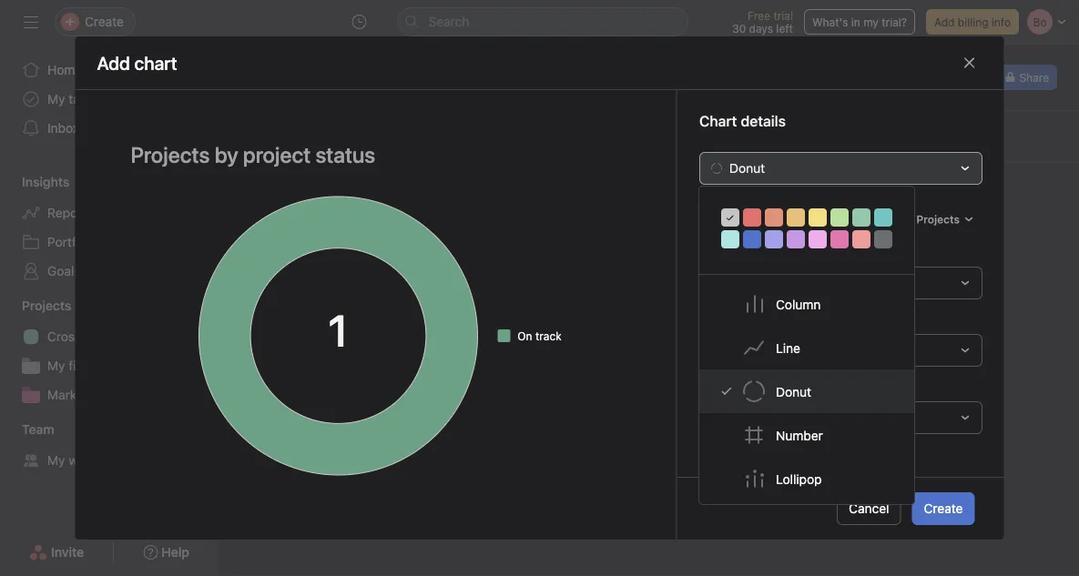 Task type: vqa. For each thing, say whether or not it's contained in the screenshot.
"functional"
yes



Task type: locate. For each thing, give the bounding box(es) containing it.
search list box
[[398, 7, 689, 36]]

bo button
[[965, 65, 990, 90]]

1 vertical spatial my
[[47, 359, 65, 374]]

my for my tasks
[[47, 92, 65, 107]]

donut
[[730, 161, 765, 176], [776, 384, 812, 399]]

0 vertical spatial donut
[[730, 161, 765, 176]]

0 vertical spatial projects
[[917, 213, 960, 226]]

team button
[[0, 421, 54, 439]]

1 vertical spatial projects button
[[0, 297, 71, 315]]

my inside the teams element
[[47, 453, 65, 468]]

free trial 30 days left
[[733, 9, 794, 35]]

my
[[47, 92, 65, 107], [47, 359, 65, 374], [47, 453, 65, 468]]

0 horizontal spatial projects button
[[0, 297, 71, 315]]

add inside button
[[447, 354, 467, 366]]

1 vertical spatial add
[[447, 354, 467, 366]]

my down team
[[47, 453, 65, 468]]

on
[[518, 330, 533, 343]]

0 horizontal spatial donut
[[730, 161, 765, 176]]

cross-
[[47, 329, 87, 344]]

project
[[149, 329, 190, 344]]

donut down line
[[776, 384, 812, 399]]

projects button
[[908, 207, 983, 232], [0, 297, 71, 315]]

close image
[[963, 56, 977, 70]]

2 vertical spatial my
[[47, 453, 65, 468]]

line link
[[700, 326, 915, 370]]

column link
[[700, 283, 915, 326]]

my workspace
[[47, 453, 132, 468]]

2 my from the top
[[47, 359, 65, 374]]

donut link
[[700, 370, 915, 414]]

portfolio
[[95, 359, 145, 374]]

donut down chart details on the top right of page
[[730, 161, 765, 176]]

goals link
[[11, 257, 208, 286]]

functional
[[87, 329, 145, 344]]

add
[[935, 15, 955, 28], [447, 354, 467, 366]]

my left first
[[47, 359, 65, 374]]

lollipop
[[776, 472, 823, 487]]

add left billing
[[935, 15, 955, 28]]

report image
[[252, 67, 273, 88]]

measure
[[699, 380, 751, 395]]

cancel button
[[838, 493, 902, 526]]

insights button
[[0, 173, 70, 191]]

tasks
[[69, 92, 100, 107]]

projects
[[917, 213, 960, 226], [22, 298, 71, 313]]

trial?
[[882, 15, 908, 28]]

my for my first portfolio
[[47, 359, 65, 374]]

cancel
[[850, 502, 890, 517]]

on track
[[518, 330, 562, 343]]

team
[[22, 422, 54, 437]]

search button
[[398, 7, 689, 36]]

add left chart
[[447, 354, 467, 366]]

show options image
[[437, 80, 452, 95]]

create button
[[913, 493, 976, 526]]

portfolios link
[[11, 228, 208, 257]]

include
[[699, 245, 744, 260]]

number
[[776, 428, 824, 443]]

add inside button
[[935, 15, 955, 28]]

add to starred image
[[463, 80, 477, 95]]

insights element
[[0, 166, 219, 290]]

1 horizontal spatial projects button
[[908, 207, 983, 232]]

left
[[777, 22, 794, 35]]

my first portfolio link
[[11, 352, 208, 381]]

1 horizontal spatial add
[[935, 15, 955, 28]]

0 vertical spatial add
[[935, 15, 955, 28]]

free
[[748, 9, 771, 22]]

0 horizontal spatial add
[[447, 354, 467, 366]]

what's
[[813, 15, 849, 28]]

my left tasks
[[47, 92, 65, 107]]

0 vertical spatial my
[[47, 92, 65, 107]]

my inside global element
[[47, 92, 65, 107]]

add for add billing info
[[935, 15, 955, 28]]

0 horizontal spatial projects
[[22, 298, 71, 313]]

my tasks link
[[11, 85, 208, 114]]

1 horizontal spatial donut
[[776, 384, 812, 399]]

my inside projects element
[[47, 359, 65, 374]]

cross-functional project plan link
[[11, 323, 219, 352]]

trial
[[774, 9, 794, 22]]

group
[[699, 313, 737, 328]]

workspace
[[69, 453, 132, 468]]

my for my workspace
[[47, 453, 65, 468]]

report on
[[699, 211, 766, 228]]

1 my from the top
[[47, 92, 65, 107]]

3 my from the top
[[47, 453, 65, 468]]

filters
[[699, 464, 741, 481]]

from
[[800, 245, 828, 260]]



Task type: describe. For each thing, give the bounding box(es) containing it.
my tasks
[[47, 92, 100, 107]]

add chart button
[[273, 185, 671, 499]]

1 vertical spatial projects
[[22, 298, 71, 313]]

insights
[[22, 175, 70, 190]]

column
[[776, 297, 822, 312]]

first
[[69, 359, 92, 374]]

invite
[[51, 545, 84, 560]]

marketing link
[[11, 381, 208, 410]]

my workspace link
[[11, 447, 208, 476]]

lollipop link
[[700, 457, 915, 501]]

hide sidebar image
[[24, 15, 38, 29]]

share button
[[997, 65, 1058, 90]]

new dashboard
[[299, 77, 428, 98]]

add for add chart
[[447, 354, 467, 366]]

add billing info
[[935, 15, 1012, 28]]

include projects from
[[699, 245, 828, 260]]

what's in my trial? button
[[805, 9, 916, 35]]

goals
[[47, 264, 81, 279]]

line
[[776, 341, 801, 356]]

donut inside dropdown button
[[730, 161, 765, 176]]

cross-functional project plan
[[47, 329, 219, 344]]

share
[[1020, 71, 1050, 84]]

my first portfolio
[[47, 359, 145, 374]]

teams element
[[0, 414, 219, 479]]

chart details
[[699, 112, 786, 130]]

add billing info button
[[927, 9, 1020, 35]]

projects
[[747, 245, 796, 260]]

30
[[733, 22, 747, 35]]

chart
[[470, 354, 497, 366]]

days
[[750, 22, 774, 35]]

donut button
[[699, 152, 983, 185]]

what's in my trial?
[[813, 15, 908, 28]]

in
[[852, 15, 861, 28]]

projects element
[[0, 290, 219, 414]]

home
[[47, 62, 82, 77]]

create
[[925, 502, 964, 517]]

my
[[864, 15, 879, 28]]

0 vertical spatial projects button
[[908, 207, 983, 232]]

add chart
[[97, 52, 177, 73]]

marketing
[[47, 388, 106, 403]]

inbox link
[[11, 114, 208, 143]]

add chart
[[447, 354, 497, 366]]

search
[[429, 14, 470, 29]]

billing
[[959, 15, 989, 28]]

reporting
[[47, 206, 105, 221]]

invite button
[[17, 537, 96, 570]]

plan
[[194, 329, 219, 344]]

number link
[[700, 414, 915, 457]]

global element
[[0, 45, 219, 154]]

reporting link
[[11, 199, 208, 228]]

Projects by project status text field
[[119, 134, 633, 176]]

bo
[[971, 71, 984, 84]]

info
[[992, 15, 1012, 28]]

home link
[[11, 56, 208, 85]]

1 horizontal spatial projects
[[917, 213, 960, 226]]

inbox
[[47, 121, 79, 136]]

track
[[536, 330, 562, 343]]

1 vertical spatial donut
[[776, 384, 812, 399]]

portfolios
[[47, 235, 104, 250]]



